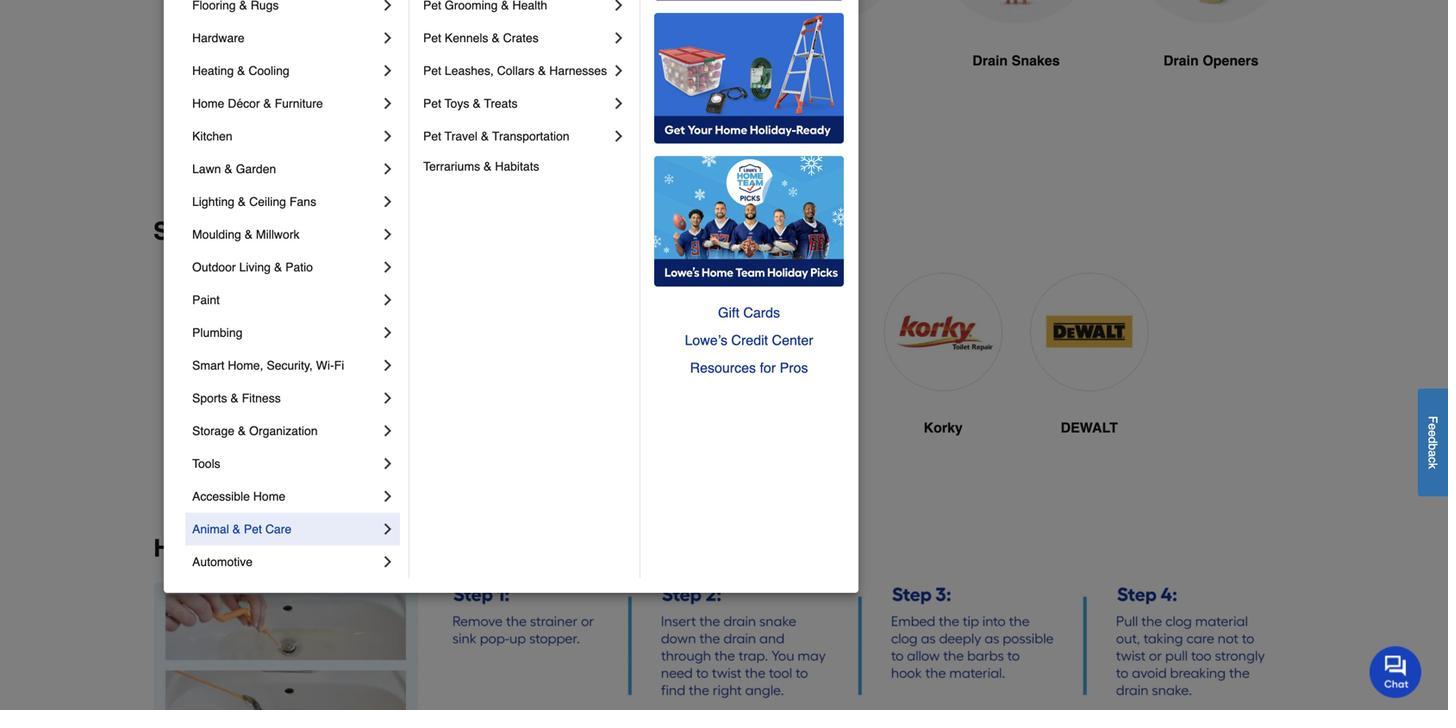 Task type: describe. For each thing, give the bounding box(es) containing it.
heating & cooling link
[[192, 54, 379, 87]]

sports
[[192, 391, 227, 405]]

lawn & garden
[[192, 162, 276, 176]]

f e e d b a c k
[[1427, 416, 1440, 469]]

f e e d b a c k button
[[1418, 389, 1449, 497]]

pet travel & transportation
[[423, 129, 570, 143]]

pet kennels & crates
[[423, 31, 539, 45]]

tools
[[192, 457, 220, 471]]

chevron right image for smart home, security, wi-fi
[[379, 357, 397, 374]]

get your home holiday-ready. image
[[654, 13, 844, 144]]

chevron right image for heating & cooling
[[379, 62, 397, 79]]

moulding
[[192, 228, 241, 241]]

storage & organization link
[[192, 415, 379, 448]]

fans
[[290, 195, 316, 209]]

drain for drain openers
[[1164, 53, 1199, 69]]

lowe's
[[685, 332, 728, 348]]

augers for machine augers
[[438, 53, 485, 69]]

lowe's home team holiday picks. image
[[654, 156, 844, 287]]

korky
[[924, 420, 963, 436]]

gift cards
[[718, 305, 780, 321]]

pet for pet toys & treats
[[423, 97, 442, 110]]

chevron right image for sports & fitness
[[379, 390, 397, 407]]

pet leashes, collars & harnesses link
[[423, 54, 611, 87]]

animal & pet care link
[[192, 513, 379, 546]]

show
[[688, 145, 724, 161]]

chat invite button image
[[1370, 646, 1423, 699]]

& inside drain cleaners & chemicals
[[673, 53, 682, 69]]

furniture
[[275, 97, 323, 110]]

plungers
[[792, 53, 851, 69]]

pet for pet kennels & crates
[[423, 31, 442, 45]]

accessible
[[192, 490, 250, 504]]

2 e from the top
[[1427, 430, 1440, 437]]

home décor & furniture link
[[192, 87, 379, 120]]

& inside home décor & furniture link
[[263, 97, 271, 110]]

treats
[[484, 97, 518, 110]]

& inside outdoor living & patio link
[[274, 260, 282, 274]]

a cobra rubber bladder with brass fitting. image
[[1128, 0, 1295, 24]]

chevron right image for automotive
[[379, 554, 397, 571]]

paint
[[192, 293, 220, 307]]

chevron right image for moulding & millwork
[[379, 226, 397, 243]]

toys
[[445, 97, 469, 110]]

kennels
[[445, 31, 488, 45]]

center
[[772, 332, 814, 348]]

sports & fitness
[[192, 391, 281, 405]]

paint link
[[192, 284, 379, 316]]

animal
[[192, 523, 229, 536]]

storage
[[192, 424, 235, 438]]

how
[[153, 535, 204, 563]]

fitness
[[242, 391, 281, 405]]

drain snakes
[[973, 53, 1060, 69]]

drain for drain cleaners & chemicals
[[571, 53, 607, 69]]

chevron right image for tools
[[379, 455, 397, 473]]

lighting & ceiling fans link
[[192, 185, 379, 218]]

chevron right image for hardware
[[379, 29, 397, 47]]

harnesses
[[550, 64, 607, 78]]

lighting & ceiling fans
[[192, 195, 316, 209]]

chevron right image for pet leashes, collars & harnesses
[[611, 62, 628, 79]]

animal & pet care
[[192, 523, 292, 536]]

drain cleaners & chemicals
[[571, 53, 682, 89]]

gift
[[718, 305, 740, 321]]

dewalt link
[[1030, 273, 1149, 480]]

plumbing
[[192, 326, 243, 340]]

lowe's credit center link
[[654, 327, 844, 354]]

zep logo. image
[[300, 273, 418, 391]]

home,
[[228, 359, 263, 373]]

& inside pet travel & transportation link
[[481, 129, 489, 143]]

& inside pet leashes, collars & harnesses link
[[538, 64, 546, 78]]

cards
[[744, 305, 780, 321]]

use
[[241, 535, 285, 563]]

a kobalt music wire drain hand auger. image
[[153, 0, 321, 24]]

chemicals
[[592, 73, 661, 89]]

& inside animal & pet care 'link'
[[233, 523, 241, 536]]

collars
[[497, 64, 535, 78]]

chevron right image for lawn & garden
[[379, 160, 397, 178]]

a yellow jug of drano commercial line drain cleaner. image
[[543, 0, 711, 24]]

cleaners
[[610, 53, 669, 69]]

security,
[[267, 359, 313, 373]]

pet kennels & crates link
[[423, 22, 611, 54]]

korky link
[[884, 273, 1003, 480]]

dewalt logo. image
[[1030, 273, 1149, 391]]

pet for pet travel & transportation
[[423, 129, 442, 143]]

by
[[221, 218, 249, 245]]

chevron right image for animal & pet care
[[379, 521, 397, 538]]

hardware link
[[192, 22, 379, 54]]

& inside sports & fitness link
[[231, 391, 239, 405]]

crates
[[503, 31, 539, 45]]

moulding & millwork link
[[192, 218, 379, 251]]

a inside button
[[1427, 450, 1440, 457]]

automotive
[[192, 555, 253, 569]]

drain openers
[[1164, 53, 1259, 69]]

chevron right image for pet travel & transportation
[[611, 128, 628, 145]]

terrariums & habitats
[[423, 160, 539, 173]]

drain snakes link
[[933, 0, 1100, 113]]

credit
[[732, 332, 768, 348]]

show more
[[688, 145, 761, 161]]

chevron right image for plumbing
[[379, 324, 397, 341]]

machine augers link
[[348, 0, 516, 113]]

décor
[[228, 97, 260, 110]]

millwork
[[256, 228, 300, 241]]

heating
[[192, 64, 234, 78]]

& inside lighting & ceiling fans link
[[238, 195, 246, 209]]

fi
[[334, 359, 344, 373]]

drain right the care in the left bottom of the page
[[312, 535, 374, 563]]

drain openers link
[[1128, 0, 1295, 113]]

chevron right image for kitchen
[[379, 128, 397, 145]]

c
[[1427, 457, 1440, 463]]

& inside moulding & millwork link
[[245, 228, 253, 241]]



Task type: locate. For each thing, give the bounding box(es) containing it.
gift cards link
[[654, 299, 844, 327]]

chevron right image
[[379, 0, 397, 14], [379, 29, 397, 47], [611, 29, 628, 47], [379, 62, 397, 79], [379, 95, 397, 112], [379, 128, 397, 145], [379, 259, 397, 276], [379, 324, 397, 341], [379, 423, 397, 440], [379, 521, 397, 538], [379, 554, 397, 571]]

& right collars
[[538, 64, 546, 78]]

& right sports
[[231, 391, 239, 405]]

machine augers
[[379, 53, 485, 69]]

openers
[[1203, 53, 1259, 69]]

0 vertical spatial a
[[1427, 450, 1440, 457]]

f
[[1427, 416, 1440, 423]]

& right storage
[[238, 424, 246, 438]]

a right the care in the left bottom of the page
[[292, 535, 305, 563]]

1 e from the top
[[1427, 423, 1440, 430]]

e
[[1427, 423, 1440, 430], [1427, 430, 1440, 437]]

storage & organization
[[192, 424, 318, 438]]

kitchen link
[[192, 120, 379, 153]]

1 horizontal spatial home
[[253, 490, 286, 504]]

hand augers
[[194, 53, 280, 69]]

pros
[[780, 360, 808, 376]]

chevron right image for home décor & furniture
[[379, 95, 397, 112]]

pet left leashes,
[[423, 64, 442, 78]]

& inside terrariums & habitats link
[[484, 160, 492, 173]]

pet left "toys" at top
[[423, 97, 442, 110]]

1 vertical spatial home
[[253, 490, 286, 504]]

& inside pet toys & treats link
[[473, 97, 481, 110]]

dewalt
[[1061, 420, 1118, 436]]

pet left the care in the left bottom of the page
[[244, 523, 262, 536]]

cobra
[[631, 420, 671, 436]]

orange drain snakes. image
[[933, 0, 1100, 24]]

lawn & garden link
[[192, 153, 379, 185]]

heating & cooling
[[192, 64, 290, 78]]

drain
[[571, 53, 607, 69], [973, 53, 1008, 69], [1164, 53, 1199, 69], [312, 535, 374, 563]]

& right "toys" at top
[[473, 97, 481, 110]]

automotive link
[[192, 546, 379, 579]]

chevron right image for pet kennels & crates
[[611, 29, 628, 47]]

resources
[[690, 360, 756, 376]]

pet up machine augers
[[423, 31, 442, 45]]

travel
[[445, 129, 478, 143]]

1 horizontal spatial augers
[[438, 53, 485, 69]]

& right cleaners
[[673, 53, 682, 69]]

resources for pros
[[690, 360, 808, 376]]

smart home, security, wi-fi
[[192, 359, 344, 373]]

& right décor
[[263, 97, 271, 110]]

cobra link
[[592, 273, 711, 480]]

pet for pet leashes, collars & harnesses
[[423, 64, 442, 78]]

& left millwork
[[245, 228, 253, 241]]

cobra logo. image
[[592, 273, 711, 391]]

home up the care in the left bottom of the page
[[253, 490, 286, 504]]

korky logo. image
[[884, 273, 1003, 391]]

& inside storage & organization 'link'
[[238, 424, 246, 438]]

terrariums & habitats link
[[423, 153, 628, 180]]

wi-
[[316, 359, 334, 373]]

show more button
[[659, 133, 790, 173]]

machine
[[379, 53, 434, 69]]

remove the strainer, insert the drain snake down the drain, embed the tip in the clog and pull out. image
[[153, 583, 1295, 711]]

a
[[1427, 450, 1440, 457], [292, 535, 305, 563]]

home
[[192, 97, 225, 110], [253, 490, 286, 504]]

pet toys & treats
[[423, 97, 518, 110]]

e up b
[[1427, 430, 1440, 437]]

organization
[[249, 424, 318, 438]]

chevron right image for outdoor living & patio
[[379, 259, 397, 276]]

1 augers from the left
[[233, 53, 280, 69]]

& inside 'heating & cooling' link
[[237, 64, 245, 78]]

a up the k
[[1427, 450, 1440, 457]]

0 horizontal spatial home
[[192, 97, 225, 110]]

drain up chemicals
[[571, 53, 607, 69]]

more
[[728, 145, 761, 161]]

2 augers from the left
[[438, 53, 485, 69]]

chevron right image
[[611, 0, 628, 14], [611, 62, 628, 79], [611, 95, 628, 112], [611, 128, 628, 145], [379, 160, 397, 178], [379, 193, 397, 210], [379, 226, 397, 243], [379, 291, 397, 309], [379, 357, 397, 374], [379, 390, 397, 407], [379, 455, 397, 473], [379, 488, 397, 505]]

b
[[1427, 444, 1440, 450]]

leashes,
[[445, 64, 494, 78]]

lighting
[[192, 195, 235, 209]]

home décor & furniture
[[192, 97, 323, 110]]

& right travel
[[481, 129, 489, 143]]

hardware
[[192, 31, 245, 45]]

outdoor living & patio
[[192, 260, 313, 274]]

terrariums
[[423, 160, 480, 173]]

& inside lawn & garden link
[[225, 162, 233, 176]]

accessible home
[[192, 490, 286, 504]]

smart home, security, wi-fi link
[[192, 349, 379, 382]]

0 horizontal spatial augers
[[233, 53, 280, 69]]

transportation
[[492, 129, 570, 143]]

patio
[[286, 260, 313, 274]]

1 horizontal spatial a
[[1427, 450, 1440, 457]]

chevron right image for paint
[[379, 291, 397, 309]]

a black rubber plunger. image
[[738, 0, 905, 25]]

brand
[[255, 218, 325, 245]]

plungers link
[[738, 0, 905, 113]]

d
[[1427, 437, 1440, 444]]

for
[[760, 360, 776, 376]]

living
[[239, 260, 271, 274]]

moulding & millwork
[[192, 228, 300, 241]]

plumbing link
[[192, 316, 379, 349]]

drain left openers
[[1164, 53, 1199, 69]]

& left cooling on the top left of the page
[[237, 64, 245, 78]]

chevron right image for pet toys & treats
[[611, 95, 628, 112]]

e up the "d"
[[1427, 423, 1440, 430]]

drain cleaners & chemicals link
[[543, 0, 711, 133]]

how to use a drain snake
[[153, 535, 451, 563]]

pet inside 'link'
[[244, 523, 262, 536]]

shop by brand
[[153, 218, 325, 245]]

k
[[1427, 463, 1440, 469]]

shop
[[153, 218, 214, 245]]

habitats
[[495, 160, 539, 173]]

hand
[[194, 53, 229, 69]]

drain for drain snakes
[[973, 53, 1008, 69]]

outdoor
[[192, 260, 236, 274]]

& inside pet kennels & crates link
[[492, 31, 500, 45]]

accessible home link
[[192, 480, 379, 513]]

chevron right image for lighting & ceiling fans
[[379, 193, 397, 210]]

pet
[[423, 31, 442, 45], [423, 64, 442, 78], [423, 97, 442, 110], [423, 129, 442, 143], [244, 523, 262, 536]]

& left patio
[[274, 260, 282, 274]]

a brass craft music wire machine auger. image
[[348, 0, 516, 25]]

chevron right image for accessible home
[[379, 488, 397, 505]]

resources for pros link
[[654, 354, 844, 382]]

& left "crates"
[[492, 31, 500, 45]]

1 vertical spatial a
[[292, 535, 305, 563]]

snakes
[[1012, 53, 1060, 69]]

drain left snakes
[[973, 53, 1008, 69]]

0 horizontal spatial a
[[292, 535, 305, 563]]

drain inside drain cleaners & chemicals
[[571, 53, 607, 69]]

augers
[[233, 53, 280, 69], [438, 53, 485, 69]]

home up kitchen
[[192, 97, 225, 110]]

kitchen
[[192, 129, 233, 143]]

lowe's credit center
[[685, 332, 814, 348]]

0 vertical spatial home
[[192, 97, 225, 110]]

general wire logo. image
[[738, 273, 857, 391]]

lawn
[[192, 162, 221, 176]]

& right animal
[[233, 523, 241, 536]]

&
[[492, 31, 500, 45], [673, 53, 682, 69], [237, 64, 245, 78], [538, 64, 546, 78], [263, 97, 271, 110], [473, 97, 481, 110], [481, 129, 489, 143], [484, 160, 492, 173], [225, 162, 233, 176], [238, 195, 246, 209], [245, 228, 253, 241], [274, 260, 282, 274], [231, 391, 239, 405], [238, 424, 246, 438], [233, 523, 241, 536]]

& right lawn
[[225, 162, 233, 176]]

augers for hand augers
[[233, 53, 280, 69]]

cooling
[[249, 64, 290, 78]]

& left 'habitats'
[[484, 160, 492, 173]]

to
[[211, 535, 234, 563]]

pet left travel
[[423, 129, 442, 143]]

& left ceiling
[[238, 195, 246, 209]]

chevron right image for storage & organization
[[379, 423, 397, 440]]



Task type: vqa. For each thing, say whether or not it's contained in the screenshot.
Remote Control
no



